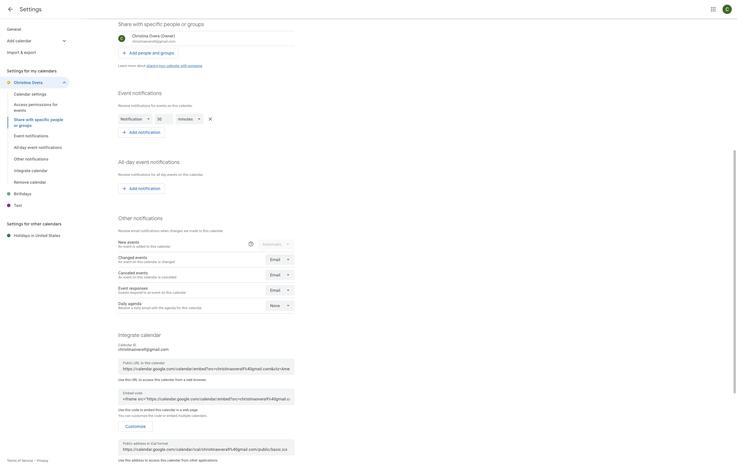 Task type: describe. For each thing, give the bounding box(es) containing it.
this inside event responses guests respond to an event on this calendar
[[166, 291, 172, 295]]

a for use this url to access this calendar from a web browser.
[[184, 378, 185, 382]]

new
[[118, 240, 126, 245]]

1 notification from the top
[[138, 130, 160, 135]]

and
[[152, 50, 160, 56]]

in inside tree item
[[31, 233, 34, 238]]

(owner)
[[161, 34, 175, 38]]

or inside tree
[[14, 123, 18, 128]]

to right url
[[139, 378, 142, 382]]

changed
[[118, 255, 134, 260]]

2 add notification button from the top
[[118, 182, 165, 196]]

are
[[184, 229, 189, 233]]

event inside event responses guests respond to an event on this calendar
[[152, 291, 160, 295]]

changes
[[170, 229, 183, 233]]

1 horizontal spatial all-
[[118, 159, 126, 166]]

to inside 'new events an event is added to this calendar'
[[147, 245, 150, 249]]

learn more about sharing your calendar with someone
[[118, 64, 202, 68]]

1 vertical spatial other
[[118, 215, 132, 222]]

my
[[31, 68, 37, 74]]

import
[[7, 50, 19, 55]]

holidays in united states link
[[14, 230, 70, 242]]

0 vertical spatial event
[[118, 90, 131, 97]]

to right address
[[145, 459, 148, 463]]

browser.
[[194, 378, 207, 382]]

cancelled
[[162, 275, 176, 280]]

can
[[125, 414, 131, 418]]

learn
[[118, 64, 127, 68]]

0 horizontal spatial code
[[132, 408, 139, 412]]

use this url to access this calendar from a web browser.
[[118, 378, 207, 382]]

holidays
[[14, 233, 30, 238]]

sharing your calendar with someone link
[[146, 64, 202, 68]]

events inside the changed events an event on this calendar is changed
[[135, 255, 147, 260]]

use for use this url to access this calendar from a web browser.
[[118, 378, 124, 382]]

use this address to access this calendar from other applications.
[[118, 459, 218, 463]]

calendar inside event responses guests respond to an event on this calendar
[[173, 291, 186, 295]]

test tree item
[[0, 200, 70, 211]]

1 vertical spatial integrate
[[118, 332, 140, 339]]

day inside settings for my calendars tree
[[20, 145, 26, 150]]

the inside the daily agenda receive a daily email with the agenda for this calendar
[[159, 306, 164, 310]]

from for other
[[181, 459, 189, 463]]

christina overa
[[14, 80, 43, 85]]

groups inside add people and groups button
[[161, 50, 174, 56]]

people inside button
[[138, 50, 151, 56]]

1 horizontal spatial day
[[126, 159, 135, 166]]

calendar inside the daily agenda receive a daily email with the agenda for this calendar
[[189, 306, 202, 310]]

0 horizontal spatial embed
[[144, 408, 155, 412]]

birthdays tree item
[[0, 188, 70, 200]]

calendars.
[[192, 414, 208, 418]]

added
[[136, 245, 146, 249]]

settings
[[32, 92, 46, 97]]

tree containing general
[[0, 23, 70, 58]]

for inside the daily agenda receive a daily email with the agenda for this calendar
[[177, 306, 181, 310]]

email inside the daily agenda receive a daily email with the agenda for this calendar
[[142, 306, 150, 310]]

0 vertical spatial share
[[118, 21, 132, 28]]

0 vertical spatial email
[[131, 229, 140, 233]]

settings for settings for my calendars
[[7, 68, 23, 74]]

0 vertical spatial other
[[31, 222, 42, 227]]

terms of service link
[[7, 459, 33, 463]]

canceled
[[118, 271, 135, 275]]

access
[[14, 102, 28, 107]]

add calendar
[[7, 39, 31, 43]]

on for receive
[[167, 104, 171, 108]]

event notifications inside settings for my calendars tree
[[14, 134, 48, 138]]

share with specific people or groups inside group
[[14, 117, 63, 128]]

access for address
[[149, 459, 160, 463]]

settings for my calendars
[[7, 68, 57, 74]]

an for canceled events
[[118, 275, 122, 280]]

add for 1st add notification button from the bottom
[[129, 186, 137, 191]]

address
[[132, 459, 144, 463]]

event inside the changed events an event on this calendar is changed
[[123, 260, 132, 264]]

1 horizontal spatial in
[[176, 408, 179, 412]]

settings for other calendars
[[7, 222, 62, 227]]

all-day event notifications inside settings for my calendars tree
[[14, 145, 62, 150]]

service
[[22, 459, 33, 463]]

customize
[[125, 424, 146, 429]]

to inside event responses guests respond to an event on this calendar
[[143, 291, 147, 295]]

united
[[36, 233, 47, 238]]

all- inside settings for my calendars tree
[[14, 145, 20, 150]]

terms of service – privacy
[[7, 459, 48, 463]]

applications.
[[199, 459, 218, 463]]

0 vertical spatial event notifications
[[118, 90, 162, 97]]

privacy link
[[37, 459, 48, 463]]

multiple
[[178, 414, 191, 418]]

calendar id christinaovera9@gmail.com
[[118, 343, 169, 352]]

states
[[49, 233, 60, 238]]

daily
[[118, 302, 127, 306]]

calendars for settings for other calendars
[[43, 222, 62, 227]]

general
[[7, 27, 21, 32]]

new events an event is added to this calendar
[[118, 240, 170, 249]]

to up customize
[[140, 408, 143, 412]]

events right all
[[167, 173, 177, 177]]

add for add people and groups button
[[129, 50, 137, 56]]

an
[[147, 291, 151, 295]]

1 vertical spatial calendar.
[[190, 173, 204, 177]]

Minutes in advance for notification number field
[[157, 114, 171, 124]]

1 vertical spatial other
[[190, 459, 198, 463]]

1 horizontal spatial embed
[[167, 414, 177, 418]]

with inside the daily agenda receive a daily email with the agenda for this calendar
[[151, 306, 158, 310]]

on for changed
[[133, 260, 137, 264]]

is for canceled events
[[158, 275, 161, 280]]

birthdays link
[[14, 188, 70, 200]]

event inside settings for my calendars tree
[[28, 145, 38, 150]]

permissions
[[29, 102, 51, 107]]

id
[[133, 343, 136, 347]]

url
[[132, 378, 138, 382]]

0 vertical spatial or
[[181, 21, 186, 28]]

you can customize the code or embed multiple calendars.
[[118, 414, 208, 418]]

1 horizontal spatial share with specific people or groups
[[118, 21, 204, 28]]

remove calendar
[[14, 180, 46, 185]]

settings heading
[[20, 6, 42, 13]]

events inside canceled events an event on this calendar is cancelled
[[136, 271, 148, 275]]

use this code to embed this calendar in a web page.
[[118, 408, 199, 412]]

0 vertical spatial people
[[164, 21, 180, 28]]

with left someone
[[181, 64, 187, 68]]

–
[[34, 459, 36, 463]]

canceled events an event on this calendar is cancelled
[[118, 271, 176, 280]]

1 vertical spatial all-day event notifications
[[118, 159, 180, 166]]

someone
[[188, 64, 202, 68]]

terms
[[7, 459, 17, 463]]

christina overa tree item
[[0, 77, 70, 88]]

holidays in united states
[[14, 233, 60, 238]]

with inside settings for my calendars tree
[[26, 117, 34, 122]]

other notifications inside settings for my calendars tree
[[14, 157, 48, 162]]

1 vertical spatial other notifications
[[118, 215, 163, 222]]

test link
[[14, 200, 70, 211]]

calendars for settings for my calendars
[[38, 68, 57, 74]]

add people and groups
[[129, 50, 174, 56]]

more
[[128, 64, 136, 68]]

all
[[156, 173, 160, 177]]

people inside share with specific people or groups
[[51, 117, 63, 122]]

on for canceled
[[133, 275, 137, 280]]

about
[[137, 64, 146, 68]]

overa for christina overa (owner) christinaovera9@gmail.com
[[149, 34, 160, 38]]

add people and groups button
[[118, 46, 179, 60]]

from for a
[[175, 378, 183, 382]]

receive email notifications when changes are made to this calendar.
[[118, 229, 224, 233]]

guests
[[118, 291, 129, 295]]

1 vertical spatial christinaovera9@gmail.com
[[118, 347, 169, 352]]

1 horizontal spatial or
[[163, 414, 166, 418]]

0 vertical spatial christinaovera9@gmail.com
[[132, 39, 175, 43]]

event inside event responses guests respond to an event on this calendar
[[118, 286, 128, 291]]

1 add notification button from the top
[[118, 126, 165, 139]]



Task type: vqa. For each thing, say whether or not it's contained in the screenshot.


Task type: locate. For each thing, give the bounding box(es) containing it.
calendar.
[[179, 104, 193, 108], [190, 173, 204, 177], [210, 229, 224, 233]]

0 horizontal spatial a
[[131, 306, 133, 310]]

1 vertical spatial specific
[[35, 117, 49, 122]]

notification
[[138, 130, 160, 135], [138, 186, 160, 191]]

add notification button down all
[[118, 182, 165, 196]]

of
[[18, 459, 21, 463]]

to
[[199, 229, 202, 233], [147, 245, 150, 249], [143, 291, 147, 295], [139, 378, 142, 382], [140, 408, 143, 412], [145, 459, 148, 463]]

0 horizontal spatial integrate
[[14, 168, 31, 173]]

the
[[159, 306, 164, 310], [148, 414, 153, 418]]

calendar for calendar settings
[[14, 92, 30, 97]]

event
[[118, 90, 131, 97], [14, 134, 24, 138], [118, 286, 128, 291]]

on inside canceled events an event on this calendar is cancelled
[[133, 275, 137, 280]]

christina for christina overa
[[14, 80, 31, 85]]

on right all
[[178, 173, 182, 177]]

use
[[118, 378, 124, 382], [118, 408, 124, 412], [118, 459, 124, 463]]

0 vertical spatial from
[[175, 378, 183, 382]]

a left daily
[[131, 306, 133, 310]]

web up 'multiple'
[[183, 408, 189, 412]]

receive notifications for events on this calendar.
[[118, 104, 193, 108]]

events inside the access permissions for events
[[14, 108, 26, 113]]

2 use from the top
[[118, 408, 124, 412]]

is left added
[[133, 245, 135, 249]]

integrate calendar inside settings for my calendars tree
[[14, 168, 48, 173]]

0 vertical spatial other notifications
[[14, 157, 48, 162]]

other notifications up 'new events an event is added to this calendar' at left
[[118, 215, 163, 222]]

use for use this code to embed this calendar in a web page.
[[118, 408, 124, 412]]

is inside 'new events an event is added to this calendar'
[[133, 245, 135, 249]]

christina up calendar settings
[[14, 80, 31, 85]]

christina inside tree item
[[14, 80, 31, 85]]

other up new
[[118, 215, 132, 222]]

in left united
[[31, 233, 34, 238]]

is for changed events
[[158, 260, 161, 264]]

receive for event
[[118, 104, 130, 108]]

christina inside christina overa (owner) christinaovera9@gmail.com
[[132, 34, 148, 38]]

holidays in united states tree item
[[0, 230, 70, 242]]

responses
[[129, 286, 148, 291]]

add notification
[[129, 130, 160, 135], [129, 186, 160, 191]]

settings right the go back 'icon'
[[20, 6, 42, 13]]

calendars right my
[[38, 68, 57, 74]]

or
[[181, 21, 186, 28], [14, 123, 18, 128], [163, 414, 166, 418]]

other notifications
[[14, 157, 48, 162], [118, 215, 163, 222]]

email right daily
[[142, 306, 150, 310]]

christina
[[132, 34, 148, 38], [14, 80, 31, 85]]

1 horizontal spatial other notifications
[[118, 215, 163, 222]]

events right new
[[127, 240, 139, 245]]

0 horizontal spatial christina
[[14, 80, 31, 85]]

specific down the access permissions for events
[[35, 117, 49, 122]]

an up changed
[[118, 245, 122, 249]]

0 horizontal spatial all-day event notifications
[[14, 145, 62, 150]]

birthdays
[[14, 192, 31, 196]]

daily
[[134, 306, 141, 310]]

1 vertical spatial christina
[[14, 80, 31, 85]]

event inside canceled events an event on this calendar is cancelled
[[123, 275, 132, 280]]

receive
[[118, 104, 130, 108], [118, 173, 130, 177], [118, 229, 130, 233], [118, 306, 130, 310]]

access right url
[[143, 378, 154, 382]]

2 vertical spatial calendar.
[[210, 229, 224, 233]]

receive notifications for all day events on this calendar.
[[118, 173, 204, 177]]

3 use from the top
[[118, 459, 124, 463]]

code down the 'use this code to embed this calendar in a web page.'
[[154, 414, 162, 418]]

on inside event responses guests respond to an event on this calendar
[[161, 291, 165, 295]]

use left address
[[118, 459, 124, 463]]

0 vertical spatial specific
[[144, 21, 163, 28]]

1 horizontal spatial specific
[[144, 21, 163, 28]]

add inside tree
[[7, 39, 14, 43]]

people
[[164, 21, 180, 28], [138, 50, 151, 56], [51, 117, 63, 122]]

an inside 'new events an event is added to this calendar'
[[118, 245, 122, 249]]

add for 1st add notification button from the top
[[129, 130, 137, 135]]

2 horizontal spatial people
[[164, 21, 180, 28]]

0 vertical spatial notification
[[138, 130, 160, 135]]

tree
[[0, 23, 70, 58]]

0 vertical spatial an
[[118, 245, 122, 249]]

event inside 'new events an event is added to this calendar'
[[123, 245, 132, 249]]

0 vertical spatial in
[[31, 233, 34, 238]]

when
[[161, 229, 169, 233]]

privacy
[[37, 459, 48, 463]]

0 horizontal spatial share
[[14, 117, 25, 122]]

add notification button down minutes in advance for notification "number field"
[[118, 126, 165, 139]]

1 horizontal spatial calendar
[[118, 343, 132, 347]]

integrate calendar up the remove calendar
[[14, 168, 48, 173]]

0 vertical spatial other
[[14, 157, 24, 162]]

0 horizontal spatial agenda
[[128, 302, 141, 306]]

settings for settings for other calendars
[[7, 222, 23, 227]]

1 receive from the top
[[118, 104, 130, 108]]

christina for christina overa (owner) christinaovera9@gmail.com
[[132, 34, 148, 38]]

email
[[131, 229, 140, 233], [142, 306, 150, 310]]

0 vertical spatial access
[[143, 378, 154, 382]]

email up 'new events an event is added to this calendar' at left
[[131, 229, 140, 233]]

events inside 'new events an event is added to this calendar'
[[127, 240, 139, 245]]

receive inside the daily agenda receive a daily email with the agenda for this calendar
[[118, 306, 130, 310]]

changed events an event on this calendar is changed
[[118, 255, 175, 264]]

people up (owner)
[[164, 21, 180, 28]]

overa inside christina overa (owner) christinaovera9@gmail.com
[[149, 34, 160, 38]]

add inside add people and groups button
[[129, 50, 137, 56]]

other notifications up the remove calendar
[[14, 157, 48, 162]]

events
[[156, 104, 167, 108], [14, 108, 26, 113], [167, 173, 177, 177], [127, 240, 139, 245], [135, 255, 147, 260], [136, 271, 148, 275]]

events down added
[[135, 255, 147, 260]]

export
[[24, 50, 36, 55]]

calendar inside 'new events an event is added to this calendar'
[[157, 245, 170, 249]]

from left applications.
[[181, 459, 189, 463]]

1 horizontal spatial integrate calendar
[[118, 332, 161, 339]]

with
[[133, 21, 143, 28], [181, 64, 187, 68], [26, 117, 34, 122], [151, 306, 158, 310]]

2 vertical spatial event
[[118, 286, 128, 291]]

a up 'multiple'
[[180, 408, 182, 412]]

0 horizontal spatial event notifications
[[14, 134, 48, 138]]

is
[[133, 245, 135, 249], [158, 260, 161, 264], [158, 275, 161, 280]]

events down the changed events an event on this calendar is changed on the bottom left of the page
[[136, 271, 148, 275]]

integrate up remove
[[14, 168, 31, 173]]

share inside share with specific people or groups
[[14, 117, 25, 122]]

1 vertical spatial integrate calendar
[[118, 332, 161, 339]]

all-
[[14, 145, 20, 150], [118, 159, 126, 166]]

from
[[175, 378, 183, 382], [181, 459, 189, 463]]

your
[[159, 64, 166, 68]]

day
[[20, 145, 26, 150], [126, 159, 135, 166], [161, 173, 166, 177]]

code
[[132, 408, 139, 412], [154, 414, 162, 418]]

groups inside settings for my calendars tree
[[19, 123, 32, 128]]

add notification for 1st add notification button from the top
[[129, 130, 160, 135]]

0 vertical spatial web
[[186, 378, 193, 382]]

integrate inside settings for my calendars tree
[[14, 168, 31, 173]]

is left the changed
[[158, 260, 161, 264]]

other left applications.
[[190, 459, 198, 463]]

an for changed events
[[118, 260, 122, 264]]

event notifications down the access permissions for events
[[14, 134, 48, 138]]

event notifications up receive notifications for events on this calendar.
[[118, 90, 162, 97]]

2 vertical spatial settings
[[7, 222, 23, 227]]

web for page.
[[183, 408, 189, 412]]

None field
[[118, 114, 155, 124], [176, 114, 206, 124], [266, 255, 295, 265], [266, 270, 295, 280], [266, 285, 295, 296], [266, 301, 295, 311], [118, 114, 155, 124], [176, 114, 206, 124], [266, 255, 295, 265], [266, 270, 295, 280], [266, 285, 295, 296], [266, 301, 295, 311]]

0 vertical spatial all-day event notifications
[[14, 145, 62, 150]]

0 horizontal spatial the
[[148, 414, 153, 418]]

events up minutes in advance for notification "number field"
[[156, 104, 167, 108]]

customize
[[132, 414, 148, 418]]

is inside canceled events an event on this calendar is cancelled
[[158, 275, 161, 280]]

web
[[186, 378, 193, 382], [183, 408, 189, 412]]

on
[[167, 104, 171, 108], [178, 173, 182, 177], [133, 260, 137, 264], [133, 275, 137, 280], [161, 291, 165, 295]]

settings up 'holidays' at the bottom of the page
[[7, 222, 23, 227]]

remove
[[14, 180, 29, 185]]

1 horizontal spatial email
[[142, 306, 150, 310]]

settings for settings
[[20, 6, 42, 13]]

event responses guests respond to an event on this calendar
[[118, 286, 186, 295]]

a left browser.
[[184, 378, 185, 382]]

1 horizontal spatial event notifications
[[118, 90, 162, 97]]

1 use from the top
[[118, 378, 124, 382]]

0 horizontal spatial all-
[[14, 145, 20, 150]]

to right added
[[147, 245, 150, 249]]

this inside 'new events an event is added to this calendar'
[[151, 245, 156, 249]]

events down access
[[14, 108, 26, 113]]

you
[[118, 414, 124, 418]]

calendar for calendar id christinaovera9@gmail.com
[[118, 343, 132, 347]]

0 horizontal spatial share with specific people or groups
[[14, 117, 63, 128]]

event
[[28, 145, 38, 150], [136, 159, 149, 166], [123, 245, 132, 249], [123, 260, 132, 264], [123, 275, 132, 280], [152, 291, 160, 295]]

an up guests
[[118, 275, 122, 280]]

calendar inside the changed events an event on this calendar is changed
[[144, 260, 157, 264]]

changed
[[162, 260, 175, 264]]

agenda down event responses guests respond to an event on this calendar
[[164, 306, 176, 310]]

1 vertical spatial email
[[142, 306, 150, 310]]

None text field
[[123, 446, 290, 454]]

on up the daily agenda receive a daily email with the agenda for this calendar
[[161, 291, 165, 295]]

share with specific people or groups down the access permissions for events
[[14, 117, 63, 128]]

integrate up id
[[118, 332, 140, 339]]

calendar
[[14, 92, 30, 97], [118, 343, 132, 347]]

is left cancelled
[[158, 275, 161, 280]]

all-day event notifications
[[14, 145, 62, 150], [118, 159, 180, 166]]

1 vertical spatial embed
[[167, 414, 177, 418]]

add notification down minutes in advance for notification "number field"
[[129, 130, 160, 135]]

0 vertical spatial overa
[[149, 34, 160, 38]]

1 vertical spatial calendars
[[43, 222, 62, 227]]

specific inside settings for my calendars tree
[[35, 117, 49, 122]]

1 vertical spatial all-
[[118, 159, 126, 166]]

integrate
[[14, 168, 31, 173], [118, 332, 140, 339]]

respond
[[130, 291, 143, 295]]

this inside canceled events an event on this calendar is cancelled
[[137, 275, 143, 280]]

0 vertical spatial the
[[159, 306, 164, 310]]

this inside the daily agenda receive a daily email with the agenda for this calendar
[[182, 306, 188, 310]]

test
[[14, 203, 22, 208]]

0 horizontal spatial day
[[20, 145, 26, 150]]

notifications
[[133, 90, 162, 97], [131, 104, 150, 108], [25, 134, 48, 138], [39, 145, 62, 150], [25, 157, 48, 162], [150, 159, 180, 166], [131, 173, 150, 177], [134, 215, 163, 222], [140, 229, 160, 233]]

access
[[143, 378, 154, 382], [149, 459, 160, 463]]

1 vertical spatial use
[[118, 408, 124, 412]]

2 an from the top
[[118, 260, 122, 264]]

2 horizontal spatial groups
[[188, 21, 204, 28]]

add notification down all
[[129, 186, 160, 191]]

embed up customize
[[144, 408, 155, 412]]

access for url
[[143, 378, 154, 382]]

calendar up access
[[14, 92, 30, 97]]

1 horizontal spatial other
[[190, 459, 198, 463]]

to right made
[[199, 229, 202, 233]]

this inside the changed events an event on this calendar is changed
[[137, 260, 143, 264]]

daily agenda receive a daily email with the agenda for this calendar
[[118, 302, 202, 310]]

specific
[[144, 21, 163, 28], [35, 117, 49, 122]]

30 minutes before element
[[118, 113, 295, 126]]

made
[[189, 229, 198, 233]]

people left and
[[138, 50, 151, 56]]

0 horizontal spatial specific
[[35, 117, 49, 122]]

0 horizontal spatial other
[[31, 222, 42, 227]]

on up the "canceled"
[[133, 260, 137, 264]]

for inside the access permissions for events
[[52, 102, 58, 107]]

1 horizontal spatial all-day event notifications
[[118, 159, 180, 166]]

2 vertical spatial use
[[118, 459, 124, 463]]

page.
[[190, 408, 199, 412]]

to left an
[[143, 291, 147, 295]]

1 add notification from the top
[[129, 130, 160, 135]]

agenda down respond on the bottom of page
[[128, 302, 141, 306]]

1 vertical spatial the
[[148, 414, 153, 418]]

for
[[24, 68, 30, 74], [52, 102, 58, 107], [151, 104, 156, 108], [151, 173, 156, 177], [24, 222, 30, 227], [177, 306, 181, 310]]

0 vertical spatial share with specific people or groups
[[118, 21, 204, 28]]

receive for all-
[[118, 173, 130, 177]]

use up "you"
[[118, 408, 124, 412]]

overa for christina overa
[[32, 80, 43, 85]]

on up minutes in advance for notification "number field"
[[167, 104, 171, 108]]

0 vertical spatial day
[[20, 145, 26, 150]]

the down the 'use this code to embed this calendar in a web page.'
[[148, 414, 153, 418]]

0 vertical spatial add notification
[[129, 130, 160, 135]]

1 horizontal spatial a
[[180, 408, 182, 412]]

2 receive from the top
[[118, 173, 130, 177]]

2 notification from the top
[[138, 186, 160, 191]]

2 horizontal spatial day
[[161, 173, 166, 177]]

agenda
[[128, 302, 141, 306], [164, 306, 176, 310]]

overa left (owner)
[[149, 34, 160, 38]]

1 horizontal spatial the
[[159, 306, 164, 310]]

settings for my calendars tree
[[0, 77, 70, 211]]

4 receive from the top
[[118, 306, 130, 310]]

0 vertical spatial is
[[133, 245, 135, 249]]

code up customize
[[132, 408, 139, 412]]

a for use this code to embed this calendar in a web page.
[[180, 408, 182, 412]]

share with specific people or groups up (owner)
[[118, 21, 204, 28]]

on up responses
[[133, 275, 137, 280]]

specific up christina overa (owner) christinaovera9@gmail.com
[[144, 21, 163, 28]]

people down permissions
[[51, 117, 63, 122]]

2 vertical spatial a
[[180, 408, 182, 412]]

from left browser.
[[175, 378, 183, 382]]

with right daily
[[151, 306, 158, 310]]

2 vertical spatial an
[[118, 275, 122, 280]]

1 vertical spatial code
[[154, 414, 162, 418]]

0 vertical spatial integrate calendar
[[14, 168, 48, 173]]

use left url
[[118, 378, 124, 382]]

other inside settings for my calendars tree
[[14, 157, 24, 162]]

integrate calendar up id
[[118, 332, 161, 339]]

calendars up states
[[43, 222, 62, 227]]

1 vertical spatial overa
[[32, 80, 43, 85]]

with up christina overa (owner) christinaovera9@gmail.com
[[133, 21, 143, 28]]

other
[[31, 222, 42, 227], [190, 459, 198, 463]]

share with specific people or groups
[[118, 21, 204, 28], [14, 117, 63, 128]]

christina overa (owner) christinaovera9@gmail.com
[[132, 34, 175, 43]]

settings up christina overa
[[7, 68, 23, 74]]

overa up settings
[[32, 80, 43, 85]]

1 vertical spatial is
[[158, 260, 161, 264]]

sharing
[[146, 64, 158, 68]]

1 horizontal spatial christina
[[132, 34, 148, 38]]

1 vertical spatial in
[[176, 408, 179, 412]]

notification down all
[[138, 186, 160, 191]]

embed
[[144, 408, 155, 412], [167, 414, 177, 418]]

0 vertical spatial christina
[[132, 34, 148, 38]]

use for use this address to access this calendar from other applications.
[[118, 459, 124, 463]]

calendar inside canceled events an event on this calendar is cancelled
[[144, 275, 157, 280]]

add notification for 1st add notification button from the bottom
[[129, 186, 160, 191]]

access permissions for events
[[14, 102, 58, 113]]

0 vertical spatial all-
[[14, 145, 20, 150]]

2 vertical spatial or
[[163, 414, 166, 418]]

1 vertical spatial access
[[149, 459, 160, 463]]

1 vertical spatial share with specific people or groups
[[14, 117, 63, 128]]

overa inside the christina overa tree item
[[32, 80, 43, 85]]

1 vertical spatial share
[[14, 117, 25, 122]]

calendar inside calendar id christinaovera9@gmail.com
[[118, 343, 132, 347]]

&
[[20, 50, 23, 55]]

1 horizontal spatial code
[[154, 414, 162, 418]]

on inside the changed events an event on this calendar is changed
[[133, 260, 137, 264]]

share
[[118, 21, 132, 28], [14, 117, 25, 122]]

event inside settings for my calendars tree
[[14, 134, 24, 138]]

2 horizontal spatial a
[[184, 378, 185, 382]]

is inside the changed events an event on this calendar is changed
[[158, 260, 161, 264]]

1 vertical spatial or
[[14, 123, 18, 128]]

an inside the changed events an event on this calendar is changed
[[118, 260, 122, 264]]

in up 'multiple'
[[176, 408, 179, 412]]

group containing calendar settings
[[0, 88, 70, 188]]

an inside canceled events an event on this calendar is cancelled
[[118, 275, 122, 280]]

2 horizontal spatial or
[[181, 21, 186, 28]]

other
[[14, 157, 24, 162], [118, 215, 132, 222]]

1 vertical spatial calendar
[[118, 343, 132, 347]]

calendar left id
[[118, 343, 132, 347]]

import & export
[[7, 50, 36, 55]]

0 horizontal spatial email
[[131, 229, 140, 233]]

groups
[[188, 21, 204, 28], [161, 50, 174, 56], [19, 123, 32, 128]]

an up the "canceled"
[[118, 260, 122, 264]]

1 vertical spatial add notification
[[129, 186, 160, 191]]

other up remove
[[14, 157, 24, 162]]

group
[[0, 88, 70, 188]]

calendar settings
[[14, 92, 46, 97]]

2 add notification from the top
[[129, 186, 160, 191]]

0 vertical spatial integrate
[[14, 168, 31, 173]]

None text field
[[123, 365, 290, 373], [123, 395, 290, 403], [123, 365, 290, 373], [123, 395, 290, 403]]

notification down minutes in advance for notification "number field"
[[138, 130, 160, 135]]

with down the access permissions for events
[[26, 117, 34, 122]]

3 an from the top
[[118, 275, 122, 280]]

3 receive from the top
[[118, 229, 130, 233]]

0 vertical spatial groups
[[188, 21, 204, 28]]

0 vertical spatial embed
[[144, 408, 155, 412]]

other up the holidays in united states
[[31, 222, 42, 227]]

0 vertical spatial calendar.
[[179, 104, 193, 108]]

access right address
[[149, 459, 160, 463]]

web left browser.
[[186, 378, 193, 382]]

the down event responses guests respond to an event on this calendar
[[159, 306, 164, 310]]

1 vertical spatial a
[[184, 378, 185, 382]]

1 vertical spatial an
[[118, 260, 122, 264]]

an
[[118, 245, 122, 249], [118, 260, 122, 264], [118, 275, 122, 280]]

calendar inside settings for my calendars tree
[[14, 92, 30, 97]]

0 horizontal spatial calendar
[[14, 92, 30, 97]]

an for new events
[[118, 245, 122, 249]]

0 vertical spatial use
[[118, 378, 124, 382]]

receive for other
[[118, 229, 130, 233]]

1 an from the top
[[118, 245, 122, 249]]

christina up add people and groups button
[[132, 34, 148, 38]]

1 horizontal spatial agenda
[[164, 306, 176, 310]]

event notifications
[[118, 90, 162, 97], [14, 134, 48, 138]]

calendars
[[38, 68, 57, 74], [43, 222, 62, 227]]

embed left 'multiple'
[[167, 414, 177, 418]]

go back image
[[7, 6, 14, 13]]

1 vertical spatial web
[[183, 408, 189, 412]]

add notification button
[[118, 126, 165, 139], [118, 182, 165, 196]]

2 vertical spatial people
[[51, 117, 63, 122]]

web for browser.
[[186, 378, 193, 382]]

a inside the daily agenda receive a daily email with the agenda for this calendar
[[131, 306, 133, 310]]



